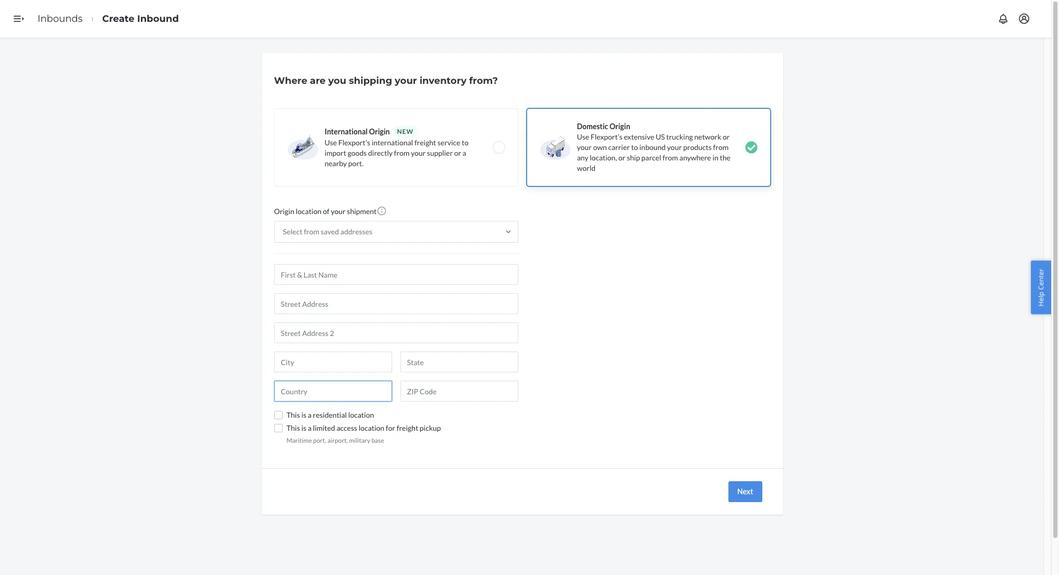 Task type: vqa. For each thing, say whether or not it's contained in the screenshot.
goods
yes



Task type: locate. For each thing, give the bounding box(es) containing it.
a inside use flexport's international freight service to import goods directly from your supplier or a nearby port.
[[463, 149, 466, 157]]

this
[[287, 411, 300, 420], [287, 424, 300, 433]]

international
[[325, 127, 368, 136]]

1 is from the top
[[301, 411, 306, 420]]

to
[[462, 138, 469, 147], [631, 143, 638, 152]]

import
[[325, 149, 346, 157]]

next button
[[728, 482, 762, 503]]

goods
[[348, 149, 367, 157]]

use flexport's international freight service to import goods directly from your supplier or a nearby port.
[[325, 138, 469, 168]]

port,
[[313, 437, 326, 445]]

inbounds
[[38, 13, 83, 24]]

new
[[397, 128, 413, 136]]

directly
[[368, 149, 393, 157]]

saved
[[321, 227, 339, 236]]

or
[[723, 132, 730, 141], [454, 149, 461, 157], [619, 153, 626, 162]]

2 is from the top
[[301, 424, 306, 433]]

0 vertical spatial is
[[301, 411, 306, 420]]

the
[[720, 153, 730, 162]]

location left "of"
[[296, 207, 321, 216]]

location
[[296, 207, 321, 216], [348, 411, 374, 420], [359, 424, 384, 433]]

this for this is a residential location
[[287, 411, 300, 420]]

freight right for
[[397, 424, 418, 433]]

2 this from the top
[[287, 424, 300, 433]]

or right the network
[[723, 132, 730, 141]]

your inside use flexport's international freight service to import goods directly from your supplier or a nearby port.
[[411, 149, 426, 157]]

inbound
[[137, 13, 179, 24]]

nearby
[[325, 159, 347, 168]]

your down trucking
[[667, 143, 682, 152]]

use inside "domestic origin use flexport's extensive us trucking network or your own carrier to inbound your products from any location, or ship parcel from anywhere in the world"
[[577, 132, 589, 141]]

origin up the select
[[274, 207, 294, 216]]

trucking
[[666, 132, 693, 141]]

of
[[323, 207, 329, 216]]

check circle image
[[745, 141, 757, 154]]

to up ship
[[631, 143, 638, 152]]

freight up the supplier
[[415, 138, 436, 147]]

your left the supplier
[[411, 149, 426, 157]]

origin inside "domestic origin use flexport's extensive us trucking network or your own carrier to inbound your products from any location, or ship parcel from anywhere in the world"
[[610, 122, 630, 131]]

1 vertical spatial this
[[287, 424, 300, 433]]

us
[[656, 132, 665, 141]]

0 horizontal spatial use
[[325, 138, 337, 147]]

from left saved
[[304, 227, 319, 236]]

military
[[349, 437, 370, 445]]

2 vertical spatial a
[[308, 424, 312, 433]]

use up import
[[325, 138, 337, 147]]

anywhere
[[680, 153, 711, 162]]

a right the supplier
[[463, 149, 466, 157]]

location up base
[[359, 424, 384, 433]]

international origin
[[325, 127, 390, 136]]

shipment
[[347, 207, 377, 216]]

0 horizontal spatial to
[[462, 138, 469, 147]]

freight
[[415, 138, 436, 147], [397, 424, 418, 433]]

port.
[[348, 159, 364, 168]]

1 horizontal spatial origin
[[369, 127, 390, 136]]

is
[[301, 411, 306, 420], [301, 424, 306, 433]]

inbound
[[639, 143, 666, 152]]

ship
[[627, 153, 640, 162]]

0 vertical spatial freight
[[415, 138, 436, 147]]

breadcrumbs navigation
[[29, 3, 187, 34]]

create inbound
[[102, 13, 179, 24]]

1 this from the top
[[287, 411, 300, 420]]

1 horizontal spatial to
[[631, 143, 638, 152]]

is for limited
[[301, 424, 306, 433]]

a left residential
[[308, 411, 312, 420]]

a left limited
[[308, 424, 312, 433]]

location up this is a limited access location for freight pickup
[[348, 411, 374, 420]]

1 vertical spatial freight
[[397, 424, 418, 433]]

to right the service
[[462, 138, 469, 147]]

are
[[310, 75, 326, 87]]

origin
[[610, 122, 630, 131], [369, 127, 390, 136], [274, 207, 294, 216]]

own
[[593, 143, 607, 152]]

origin for domestic
[[610, 122, 630, 131]]

world
[[577, 164, 596, 173]]

create
[[102, 13, 135, 24]]

select from saved addresses
[[283, 227, 372, 236]]

a
[[463, 149, 466, 157], [308, 411, 312, 420], [308, 424, 312, 433]]

1 vertical spatial a
[[308, 411, 312, 420]]

residential
[[313, 411, 347, 420]]

this is a limited access location for freight pickup
[[287, 424, 441, 433]]

origin up flexport's
[[610, 122, 630, 131]]

products
[[683, 143, 712, 152]]

inventory
[[420, 75, 467, 87]]

help
[[1036, 292, 1046, 307]]

or down the service
[[454, 149, 461, 157]]

2 horizontal spatial origin
[[610, 122, 630, 131]]

origin up international
[[369, 127, 390, 136]]

origin location of your shipment
[[274, 207, 377, 216]]

in
[[713, 153, 718, 162]]

your
[[395, 75, 417, 87], [577, 143, 592, 152], [667, 143, 682, 152], [411, 149, 426, 157], [331, 207, 346, 216]]

service
[[438, 138, 460, 147]]

0 horizontal spatial or
[[454, 149, 461, 157]]

or down carrier at the right top
[[619, 153, 626, 162]]

to inside use flexport's international freight service to import goods directly from your supplier or a nearby port.
[[462, 138, 469, 147]]

1 horizontal spatial use
[[577, 132, 589, 141]]

City text field
[[274, 352, 392, 373]]

0 vertical spatial a
[[463, 149, 466, 157]]

Street Address text field
[[274, 294, 518, 314]]

from down international
[[394, 149, 409, 157]]

0 vertical spatial this
[[287, 411, 300, 420]]

from
[[713, 143, 729, 152], [394, 149, 409, 157], [663, 153, 678, 162], [304, 227, 319, 236]]

1 vertical spatial is
[[301, 424, 306, 433]]

use down the domestic
[[577, 132, 589, 141]]

None checkbox
[[274, 411, 282, 420], [274, 424, 282, 433], [274, 411, 282, 420], [274, 424, 282, 433]]

domestic
[[577, 122, 608, 131]]

a for this is a residential location
[[308, 411, 312, 420]]

use
[[577, 132, 589, 141], [325, 138, 337, 147]]



Task type: describe. For each thing, give the bounding box(es) containing it.
carrier
[[608, 143, 630, 152]]

location,
[[590, 153, 617, 162]]

your up any
[[577, 143, 592, 152]]

access
[[337, 424, 357, 433]]

this for this is a limited access location for freight pickup
[[287, 424, 300, 433]]

from?
[[469, 75, 498, 87]]

open navigation image
[[13, 13, 25, 25]]

help center
[[1036, 269, 1046, 307]]

base
[[371, 437, 384, 445]]

open notifications image
[[997, 13, 1010, 25]]

use inside use flexport's international freight service to import goods directly from your supplier or a nearby port.
[[325, 138, 337, 147]]

2 vertical spatial location
[[359, 424, 384, 433]]

First & Last Name text field
[[274, 264, 518, 285]]

your right the shipping
[[395, 75, 417, 87]]

origin for international
[[369, 127, 390, 136]]

next
[[737, 488, 753, 497]]

a for this is a limited access location for freight pickup
[[308, 424, 312, 433]]

freight inside use flexport's international freight service to import goods directly from your supplier or a nearby port.
[[415, 138, 436, 147]]

network
[[694, 132, 721, 141]]

supplier
[[427, 149, 453, 157]]

flexport's
[[591, 132, 623, 141]]

select
[[283, 227, 302, 236]]

international
[[372, 138, 413, 147]]

inbounds link
[[38, 13, 83, 24]]

State text field
[[400, 352, 518, 373]]

Street Address 2 text field
[[274, 323, 518, 344]]

0 horizontal spatial origin
[[274, 207, 294, 216]]

1 vertical spatial location
[[348, 411, 374, 420]]

open account menu image
[[1018, 13, 1030, 25]]

ZIP Code text field
[[400, 381, 518, 402]]

this is a residential location
[[287, 411, 374, 420]]

parcel
[[641, 153, 661, 162]]

where are you shipping your inventory from?
[[274, 75, 498, 87]]

1 horizontal spatial or
[[619, 153, 626, 162]]

or inside use flexport's international freight service to import goods directly from your supplier or a nearby port.
[[454, 149, 461, 157]]

center
[[1036, 269, 1046, 290]]

create inbound link
[[102, 13, 179, 24]]

where
[[274, 75, 307, 87]]

help center button
[[1031, 261, 1051, 315]]

you
[[328, 75, 346, 87]]

your right "of"
[[331, 207, 346, 216]]

addresses
[[340, 227, 372, 236]]

shipping
[[349, 75, 392, 87]]

from right parcel
[[663, 153, 678, 162]]

from up 'the'
[[713, 143, 729, 152]]

0 vertical spatial location
[[296, 207, 321, 216]]

2 horizontal spatial or
[[723, 132, 730, 141]]

is for residential
[[301, 411, 306, 420]]

flexport's
[[338, 138, 370, 147]]

for
[[386, 424, 395, 433]]

limited
[[313, 424, 335, 433]]

any
[[577, 153, 588, 162]]

Country text field
[[274, 381, 392, 402]]

to inside "domestic origin use flexport's extensive us trucking network or your own carrier to inbound your products from any location, or ship parcel from anywhere in the world"
[[631, 143, 638, 152]]

maritime
[[287, 437, 312, 445]]

domestic origin use flexport's extensive us trucking network or your own carrier to inbound your products from any location, or ship parcel from anywhere in the world
[[577, 122, 730, 173]]

from inside use flexport's international freight service to import goods directly from your supplier or a nearby port.
[[394, 149, 409, 157]]

pickup
[[420, 424, 441, 433]]

airport,
[[327, 437, 348, 445]]

extensive
[[624, 132, 654, 141]]

maritime port, airport, military base
[[287, 437, 384, 445]]



